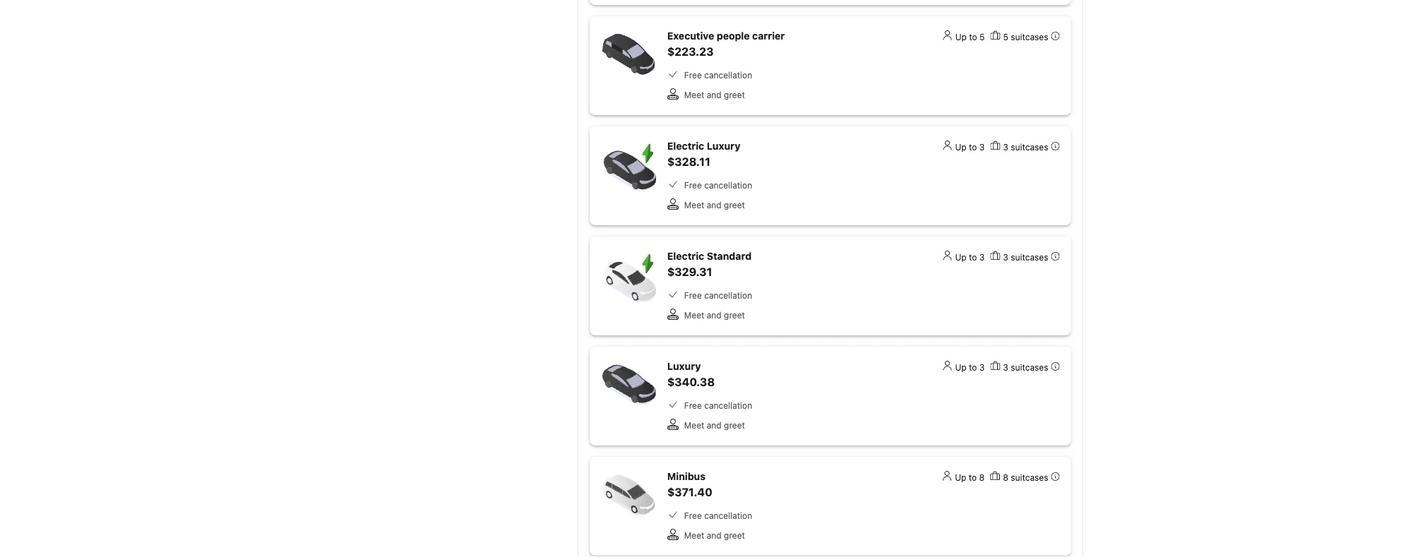 Task type: locate. For each thing, give the bounding box(es) containing it.
meet and greet for $340.38
[[684, 420, 745, 430]]

luxury up $328.11
[[707, 140, 741, 152]]

2 meet and greet from the top
[[684, 200, 745, 210]]

free down $371.40
[[684, 511, 702, 521]]

electric up $329.31
[[668, 250, 705, 262]]

5 right up to 5
[[1004, 32, 1009, 42]]

$329.31
[[668, 265, 713, 279]]

greet
[[724, 90, 745, 100], [724, 200, 745, 210], [724, 310, 745, 320], [724, 420, 745, 430], [724, 531, 745, 540]]

3 up from the top
[[956, 252, 967, 262]]

suitcases
[[1011, 32, 1049, 42], [1011, 142, 1049, 152], [1011, 252, 1049, 262], [1011, 362, 1049, 372], [1011, 473, 1049, 483]]

5
[[980, 32, 985, 42], [1004, 32, 1009, 42]]

and for $340.38
[[707, 420, 722, 430]]

cancellation down electric standard $329.31
[[705, 290, 753, 300]]

meet and greet for $328.11
[[684, 200, 745, 210]]

carrier
[[753, 30, 785, 42]]

0 horizontal spatial luxury
[[668, 361, 701, 372]]

8 right up to 8
[[1003, 473, 1009, 483]]

cancellation for $340.38
[[705, 401, 753, 410]]

meet for $223.23
[[684, 90, 705, 100]]

0 vertical spatial luxury
[[707, 140, 741, 152]]

free down $328.11
[[684, 180, 702, 190]]

0 vertical spatial 3 suitcases
[[1004, 142, 1049, 152]]

free down $329.31
[[684, 290, 702, 300]]

cancellation down $371.40
[[705, 511, 753, 521]]

$328.11
[[668, 155, 711, 169]]

and for $329.31
[[707, 310, 722, 320]]

8 suitcases
[[1003, 473, 1049, 483]]

cancellation for $371.40
[[705, 511, 753, 521]]

2 meet from the top
[[684, 200, 705, 210]]

1 horizontal spatial 5
[[1004, 32, 1009, 42]]

1 suitcases from the top
[[1011, 32, 1049, 42]]

4 free cancellation from the top
[[684, 401, 753, 410]]

free cancellation down $340.38
[[684, 401, 753, 410]]

meet down $340.38
[[684, 420, 705, 430]]

meet and greet down $329.31
[[684, 310, 745, 320]]

meet and greet
[[684, 90, 745, 100], [684, 200, 745, 210], [684, 310, 745, 320], [684, 420, 745, 430], [684, 531, 745, 540]]

3 suitcases
[[1004, 142, 1049, 152], [1004, 252, 1049, 262], [1004, 362, 1049, 372]]

luxury up $340.38
[[668, 361, 701, 372]]

3 suitcases for $329.31
[[1004, 252, 1049, 262]]

2 3 suitcases from the top
[[1004, 252, 1049, 262]]

1 vertical spatial luxury
[[668, 361, 701, 372]]

8 left 8 suitcases
[[980, 473, 985, 483]]

2 up to 3 from the top
[[956, 252, 985, 262]]

meet for $329.31
[[684, 310, 705, 320]]

2 suitcases from the top
[[1011, 142, 1049, 152]]

3 and from the top
[[707, 310, 722, 320]]

2 greet from the top
[[724, 200, 745, 210]]

2 free from the top
[[684, 180, 702, 190]]

2 8 from the left
[[1003, 473, 1009, 483]]

4 free from the top
[[684, 401, 702, 410]]

1 cancellation from the top
[[705, 70, 753, 80]]

1 free from the top
[[684, 70, 702, 80]]

meet down $371.40
[[684, 531, 705, 540]]

to
[[970, 32, 978, 42], [969, 142, 977, 152], [969, 252, 977, 262], [969, 362, 977, 372], [969, 473, 977, 483]]

1 up to 3 from the top
[[956, 142, 985, 152]]

1 greet from the top
[[724, 90, 745, 100]]

3 up to 3 from the top
[[956, 362, 985, 372]]

3 free from the top
[[684, 290, 702, 300]]

meet and greet down $340.38
[[684, 420, 745, 430]]

1 5 from the left
[[980, 32, 985, 42]]

2 and from the top
[[707, 200, 722, 210]]

1 meet from the top
[[684, 90, 705, 100]]

4 suitcases from the top
[[1011, 362, 1049, 372]]

5 and from the top
[[707, 531, 722, 540]]

free for $223.23
[[684, 70, 702, 80]]

2 vertical spatial 3 suitcases
[[1004, 362, 1049, 372]]

up to 5
[[956, 32, 985, 42]]

and down $371.40
[[707, 531, 722, 540]]

up for $328.11
[[956, 142, 967, 152]]

suitcases for $329.31
[[1011, 252, 1049, 262]]

5 free from the top
[[684, 511, 702, 521]]

5 left 5 suitcases
[[980, 32, 985, 42]]

free cancellation down electric standard $329.31
[[684, 290, 753, 300]]

8
[[980, 473, 985, 483], [1003, 473, 1009, 483]]

5 suitcases from the top
[[1011, 473, 1049, 483]]

and down $328.11
[[707, 200, 722, 210]]

free for $328.11
[[684, 180, 702, 190]]

standard
[[707, 250, 752, 262]]

meet down $329.31
[[684, 310, 705, 320]]

free for $329.31
[[684, 290, 702, 300]]

5 meet and greet from the top
[[684, 531, 745, 540]]

suitcases for $328.11
[[1011, 142, 1049, 152]]

1 horizontal spatial luxury
[[707, 140, 741, 152]]

3 greet from the top
[[724, 310, 745, 320]]

1 3 suitcases from the top
[[1004, 142, 1049, 152]]

5 free cancellation from the top
[[684, 511, 753, 521]]

0 horizontal spatial 5
[[980, 32, 985, 42]]

2 up from the top
[[956, 142, 967, 152]]

0 vertical spatial up to 3
[[956, 142, 985, 152]]

and
[[707, 90, 722, 100], [707, 200, 722, 210], [707, 310, 722, 320], [707, 420, 722, 430], [707, 531, 722, 540]]

to for carrier
[[970, 32, 978, 42]]

free down $223.23
[[684, 70, 702, 80]]

up to 3
[[956, 142, 985, 152], [956, 252, 985, 262], [956, 362, 985, 372]]

electric inside electric luxury $328.11
[[668, 140, 705, 152]]

executive people carrier $223.23
[[668, 30, 785, 58]]

electric
[[668, 140, 705, 152], [668, 250, 705, 262]]

electric up $328.11
[[668, 140, 705, 152]]

1 vertical spatial up to 3
[[956, 252, 985, 262]]

1 vertical spatial electric
[[668, 250, 705, 262]]

luxury
[[707, 140, 741, 152], [668, 361, 701, 372]]

2 vertical spatial up to 3
[[956, 362, 985, 372]]

1 vertical spatial 3 suitcases
[[1004, 252, 1049, 262]]

executive
[[668, 30, 715, 42]]

cancellation down electric luxury $328.11
[[705, 180, 753, 190]]

4 meet and greet from the top
[[684, 420, 745, 430]]

1 free cancellation from the top
[[684, 70, 753, 80]]

free cancellation
[[684, 70, 753, 80], [684, 180, 753, 190], [684, 290, 753, 300], [684, 401, 753, 410], [684, 511, 753, 521]]

cancellation
[[705, 70, 753, 80], [705, 180, 753, 190], [705, 290, 753, 300], [705, 401, 753, 410], [705, 511, 753, 521]]

$371.40
[[668, 486, 713, 499]]

meet and greet for $371.40
[[684, 531, 745, 540]]

free cancellation down electric luxury $328.11
[[684, 180, 753, 190]]

free cancellation down executive people carrier $223.23
[[684, 70, 753, 80]]

free for $371.40
[[684, 511, 702, 521]]

1 up from the top
[[956, 32, 967, 42]]

and down $329.31
[[707, 310, 722, 320]]

3 cancellation from the top
[[705, 290, 753, 300]]

1 horizontal spatial 8
[[1003, 473, 1009, 483]]

3
[[980, 142, 985, 152], [1004, 142, 1009, 152], [980, 252, 985, 262], [1004, 252, 1009, 262], [980, 362, 985, 372], [1004, 362, 1009, 372]]

5 greet from the top
[[724, 531, 745, 540]]

meet and greet down $223.23
[[684, 90, 745, 100]]

cancellation for $328.11
[[705, 180, 753, 190]]

5 cancellation from the top
[[705, 511, 753, 521]]

2 free cancellation from the top
[[684, 180, 753, 190]]

up for carrier
[[956, 32, 967, 42]]

minibus
[[668, 471, 706, 483]]

2 electric from the top
[[668, 250, 705, 262]]

cancellation down executive people carrier $223.23
[[705, 70, 753, 80]]

free
[[684, 70, 702, 80], [684, 180, 702, 190], [684, 290, 702, 300], [684, 401, 702, 410], [684, 511, 702, 521]]

meet down $328.11
[[684, 200, 705, 210]]

4 and from the top
[[707, 420, 722, 430]]

meet and greet down $371.40
[[684, 531, 745, 540]]

3 suitcases from the top
[[1011, 252, 1049, 262]]

5 meet from the top
[[684, 531, 705, 540]]

and down $223.23
[[707, 90, 722, 100]]

to for $329.31
[[969, 252, 977, 262]]

2 cancellation from the top
[[705, 180, 753, 190]]

3 meet and greet from the top
[[684, 310, 745, 320]]

electric inside electric standard $329.31
[[668, 250, 705, 262]]

1 and from the top
[[707, 90, 722, 100]]

meet and greet down $328.11
[[684, 200, 745, 210]]

meet for $328.11
[[684, 200, 705, 210]]

3 free cancellation from the top
[[684, 290, 753, 300]]

4 cancellation from the top
[[705, 401, 753, 410]]

1 meet and greet from the top
[[684, 90, 745, 100]]

and for $328.11
[[707, 200, 722, 210]]

0 vertical spatial electric
[[668, 140, 705, 152]]

0 horizontal spatial 8
[[980, 473, 985, 483]]

1 electric from the top
[[668, 140, 705, 152]]

free down $340.38
[[684, 401, 702, 410]]

up
[[956, 32, 967, 42], [956, 142, 967, 152], [956, 252, 967, 262], [956, 362, 967, 372], [955, 473, 967, 483]]

meet down $223.23
[[684, 90, 705, 100]]

3 meet from the top
[[684, 310, 705, 320]]

and down $340.38
[[707, 420, 722, 430]]

meet
[[684, 90, 705, 100], [684, 200, 705, 210], [684, 310, 705, 320], [684, 420, 705, 430], [684, 531, 705, 540]]

free cancellation down $371.40
[[684, 511, 753, 521]]

electric standard $329.31
[[668, 250, 752, 279]]

5 up from the top
[[955, 473, 967, 483]]

2 5 from the left
[[1004, 32, 1009, 42]]

cancellation down $340.38
[[705, 401, 753, 410]]

4 meet from the top
[[684, 420, 705, 430]]



Task type: vqa. For each thing, say whether or not it's contained in the screenshot.
right 8
yes



Task type: describe. For each thing, give the bounding box(es) containing it.
1 8 from the left
[[980, 473, 985, 483]]

people
[[717, 30, 750, 42]]

and for $371.40
[[707, 531, 722, 540]]

up to 3 for $328.11
[[956, 142, 985, 152]]

up to 3 for $329.31
[[956, 252, 985, 262]]

greet for carrier
[[724, 90, 745, 100]]

free cancellation for $340.38
[[684, 401, 753, 410]]

free for $340.38
[[684, 401, 702, 410]]

5 suitcases
[[1004, 32, 1049, 42]]

electric luxury $328.11
[[668, 140, 741, 169]]

$340.38
[[668, 376, 715, 389]]

meet for $371.40
[[684, 531, 705, 540]]

and for $223.23
[[707, 90, 722, 100]]

suitcases for carrier
[[1011, 32, 1049, 42]]

free cancellation for $329.31
[[684, 290, 753, 300]]

free cancellation for $371.40
[[684, 511, 753, 521]]

luxury inside luxury $340.38
[[668, 361, 701, 372]]

meet for $340.38
[[684, 420, 705, 430]]

cancellation for $223.23
[[705, 70, 753, 80]]

4 greet from the top
[[724, 420, 745, 430]]

up to 8
[[955, 473, 985, 483]]

cancellation for $329.31
[[705, 290, 753, 300]]

greet for $329.31
[[724, 310, 745, 320]]

$223.23
[[668, 45, 714, 58]]

electric for $329.31
[[668, 250, 705, 262]]

luxury $340.38
[[668, 361, 715, 389]]

free cancellation for $223.23
[[684, 70, 753, 80]]

to for $328.11
[[969, 142, 977, 152]]

free cancellation for $328.11
[[684, 180, 753, 190]]

minibus $371.40
[[668, 471, 713, 499]]

luxury inside electric luxury $328.11
[[707, 140, 741, 152]]

meet and greet for $223.23
[[684, 90, 745, 100]]

greet for $328.11
[[724, 200, 745, 210]]

up for $329.31
[[956, 252, 967, 262]]

electric for $328.11
[[668, 140, 705, 152]]

3 3 suitcases from the top
[[1004, 362, 1049, 372]]

3 suitcases for $328.11
[[1004, 142, 1049, 152]]

meet and greet for $329.31
[[684, 310, 745, 320]]

4 up from the top
[[956, 362, 967, 372]]



